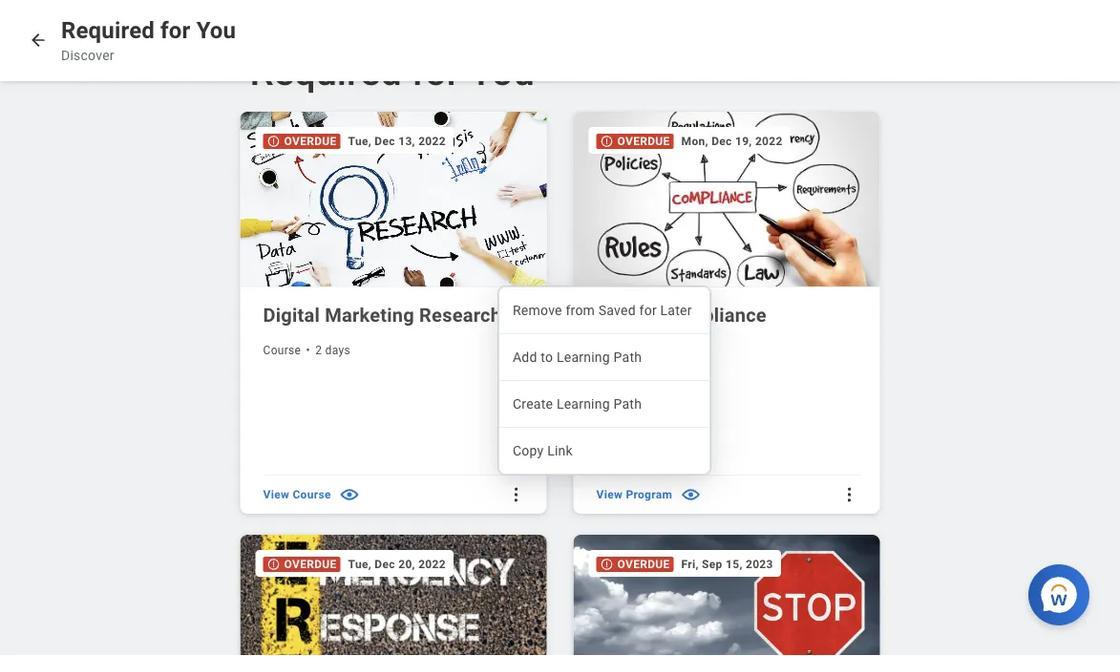 Task type: vqa. For each thing, say whether or not it's contained in the screenshot.
Assigned To's the caret down image
no



Task type: describe. For each thing, give the bounding box(es) containing it.
digital marketing research
[[263, 304, 502, 326]]

copy link button
[[500, 428, 710, 474]]

mon, dec 19, 2022
[[682, 134, 783, 148]]

fri, sep 15, 2023
[[682, 558, 774, 571]]

you for required for you discover
[[196, 17, 236, 44]]

view for digital marketing research
[[263, 488, 290, 502]]

visible image
[[681, 484, 703, 506]]

2 days
[[316, 343, 351, 357]]

exclamation circle image for tue, dec 20, 2022
[[267, 558, 280, 571]]

copy
[[513, 443, 544, 459]]

overdue for tue, dec 20, 2022
[[284, 558, 337, 571]]

annual compliance
[[597, 304, 767, 326]]

remove from saved for later button
[[500, 288, 710, 333]]

exclamation circle image
[[267, 135, 280, 148]]

days
[[325, 343, 351, 357]]

related actions vertical image
[[840, 485, 860, 504]]

from
[[566, 302, 595, 318]]

required for required for you discover
[[61, 17, 155, 44]]

related actions vertical image
[[507, 485, 526, 504]]

2022 for marketing
[[419, 134, 446, 148]]

annual compliance image
[[574, 112, 884, 287]]

remove from saved for later
[[513, 302, 692, 318]]

required for required for you
[[250, 49, 402, 94]]

digital marketing research link
[[263, 302, 528, 329]]

compliance
[[663, 304, 767, 326]]

0 vertical spatial program
[[597, 343, 643, 357]]

required for you discover
[[61, 17, 236, 63]]

2
[[316, 343, 322, 357]]

overdue for fri, sep 15, 2023
[[618, 558, 670, 571]]

discover
[[61, 47, 114, 63]]

view program
[[597, 488, 673, 502]]

dec left the 20,
[[375, 558, 395, 571]]

overdue for tue, dec 13, 2022
[[284, 135, 337, 148]]

dec for marketing
[[375, 134, 395, 148]]

tue, for tue, dec 13, 2022
[[348, 134, 372, 148]]

learning inside button
[[557, 396, 610, 412]]

overdue for mon, dec 19, 2022
[[618, 135, 670, 148]]

20,
[[399, 558, 416, 571]]

arrow left image
[[29, 31, 48, 50]]

exclamation circle image for fri, sep 15, 2023
[[601, 558, 614, 571]]

1 vertical spatial course
[[293, 488, 331, 502]]



Task type: locate. For each thing, give the bounding box(es) containing it.
0 vertical spatial for
[[161, 17, 191, 44]]

1 vertical spatial required
[[250, 49, 402, 94]]

path
[[614, 349, 642, 365], [614, 396, 642, 412]]

2 path from the top
[[614, 396, 642, 412]]

0 horizontal spatial view
[[263, 488, 290, 502]]

path inside add to learning path button
[[614, 349, 642, 365]]

copy link
[[513, 443, 573, 459]]

1 vertical spatial learning
[[557, 396, 610, 412]]

2023
[[746, 558, 774, 571]]

create learning path button
[[500, 381, 710, 427]]

program
[[597, 343, 643, 357], [626, 488, 673, 502]]

path down add to learning path button
[[614, 396, 642, 412]]

overdue left fri,
[[618, 558, 670, 571]]

view down copy link button
[[597, 488, 623, 502]]

dec for compliance
[[712, 134, 733, 148]]

create learning path
[[513, 396, 642, 412]]

dec left 13,
[[375, 134, 395, 148]]

course down digital
[[263, 343, 301, 357]]

digital marketing research image
[[240, 112, 551, 287]]

for inside required for you discover
[[161, 17, 191, 44]]

exclamation circle image down 'view course'
[[267, 558, 280, 571]]

overdue right exclamation circle icon
[[284, 135, 337, 148]]

0 vertical spatial course
[[263, 343, 301, 357]]

marketing
[[325, 304, 415, 326]]

15,
[[726, 558, 743, 571]]

exclamation circle image
[[601, 135, 614, 148], [267, 558, 280, 571], [601, 558, 614, 571]]

2 vertical spatial for
[[640, 302, 657, 318]]

course
[[263, 343, 301, 357], [293, 488, 331, 502]]

0 horizontal spatial you
[[196, 17, 236, 44]]

mon,
[[682, 134, 709, 148]]

dec left 19,
[[712, 134, 733, 148]]

learning inside button
[[557, 349, 611, 365]]

1 vertical spatial you
[[470, 49, 535, 94]]

you for required for you
[[470, 49, 535, 94]]

19,
[[736, 134, 753, 148]]

1 horizontal spatial required
[[250, 49, 402, 94]]

required for you
[[250, 49, 535, 94]]

list
[[500, 288, 710, 474]]

view for annual compliance
[[597, 488, 623, 502]]

path down annual on the right
[[614, 349, 642, 365]]

workplace harassment & discrimination image
[[574, 535, 884, 656]]

remove
[[513, 302, 563, 318]]

research
[[420, 304, 502, 326]]

tue, left the 20,
[[348, 558, 372, 571]]

program left visible image
[[626, 488, 673, 502]]

for for required for you discover
[[161, 17, 191, 44]]

sep
[[702, 558, 723, 571]]

learning down add to learning path
[[557, 396, 610, 412]]

tue, for tue, dec 20, 2022
[[348, 558, 372, 571]]

exclamation circle image down view program
[[601, 558, 614, 571]]

add
[[513, 349, 538, 365]]

add to learning path
[[513, 349, 642, 365]]

for
[[161, 17, 191, 44], [412, 49, 460, 94], [640, 302, 657, 318]]

1 path from the top
[[614, 349, 642, 365]]

add to learning path button
[[500, 334, 710, 380]]

1 vertical spatial path
[[614, 396, 642, 412]]

2022
[[419, 134, 446, 148], [756, 134, 783, 148], [419, 558, 446, 571]]

required up exclamation circle icon
[[250, 49, 402, 94]]

course left visible icon
[[293, 488, 331, 502]]

0 horizontal spatial for
[[161, 17, 191, 44]]

2022 for compliance
[[756, 134, 783, 148]]

1 tue, from the top
[[348, 134, 372, 148]]

1 horizontal spatial you
[[470, 49, 535, 94]]

1 vertical spatial program
[[626, 488, 673, 502]]

overdue left mon,
[[618, 135, 670, 148]]

1 horizontal spatial for
[[412, 49, 460, 94]]

0 vertical spatial tue,
[[348, 134, 372, 148]]

later
[[661, 302, 692, 318]]

2 learning from the top
[[557, 396, 610, 412]]

emergency response procedures image
[[240, 535, 551, 656]]

annual compliance link
[[597, 302, 861, 329]]

learning right to
[[557, 349, 611, 365]]

required
[[61, 17, 155, 44], [250, 49, 402, 94]]

1 learning from the top
[[557, 349, 611, 365]]

you
[[196, 17, 236, 44], [470, 49, 535, 94]]

13,
[[399, 134, 416, 148]]

0 horizontal spatial required
[[61, 17, 155, 44]]

overdue down 'view course'
[[284, 558, 337, 571]]

required up discover
[[61, 17, 155, 44]]

tue, dec 13, 2022
[[348, 134, 446, 148]]

digital
[[263, 304, 320, 326]]

0 vertical spatial path
[[614, 349, 642, 365]]

1 horizontal spatial view
[[597, 488, 623, 502]]

0 vertical spatial you
[[196, 17, 236, 44]]

tue, left 13,
[[348, 134, 372, 148]]

learning
[[557, 349, 611, 365], [557, 396, 610, 412]]

program down annual on the right
[[597, 343, 643, 357]]

dec
[[375, 134, 395, 148], [712, 134, 733, 148], [375, 558, 395, 571]]

exclamation circle image for mon, dec 19, 2022
[[601, 135, 614, 148]]

1 view from the left
[[263, 488, 290, 502]]

link
[[548, 443, 573, 459]]

1 vertical spatial for
[[412, 49, 460, 94]]

for for required for you
[[412, 49, 460, 94]]

list containing remove from saved for later
[[500, 288, 710, 474]]

path inside the create learning path button
[[614, 396, 642, 412]]

view left visible icon
[[263, 488, 290, 502]]

tue, dec 20, 2022
[[348, 558, 446, 571]]

visible image
[[339, 484, 361, 506]]

fri,
[[682, 558, 699, 571]]

overdue
[[284, 135, 337, 148], [618, 135, 670, 148], [284, 558, 337, 571], [618, 558, 670, 571]]

2022 right the 20,
[[419, 558, 446, 571]]

for inside "remove from saved for later" "button"
[[640, 302, 657, 318]]

tue,
[[348, 134, 372, 148], [348, 558, 372, 571]]

1 vertical spatial tue,
[[348, 558, 372, 571]]

required inside required for you discover
[[61, 17, 155, 44]]

annual
[[597, 304, 658, 326]]

2 view from the left
[[597, 488, 623, 502]]

exclamation circle image left mon,
[[601, 135, 614, 148]]

saved
[[599, 302, 636, 318]]

create
[[513, 396, 553, 412]]

0 vertical spatial required
[[61, 17, 155, 44]]

0 vertical spatial learning
[[557, 349, 611, 365]]

view course
[[263, 488, 331, 502]]

to
[[541, 349, 554, 365]]

2 horizontal spatial for
[[640, 302, 657, 318]]

2022 right 13,
[[419, 134, 446, 148]]

you inside required for you discover
[[196, 17, 236, 44]]

2 tue, from the top
[[348, 558, 372, 571]]

view
[[263, 488, 290, 502], [597, 488, 623, 502]]

2022 right 19,
[[756, 134, 783, 148]]



